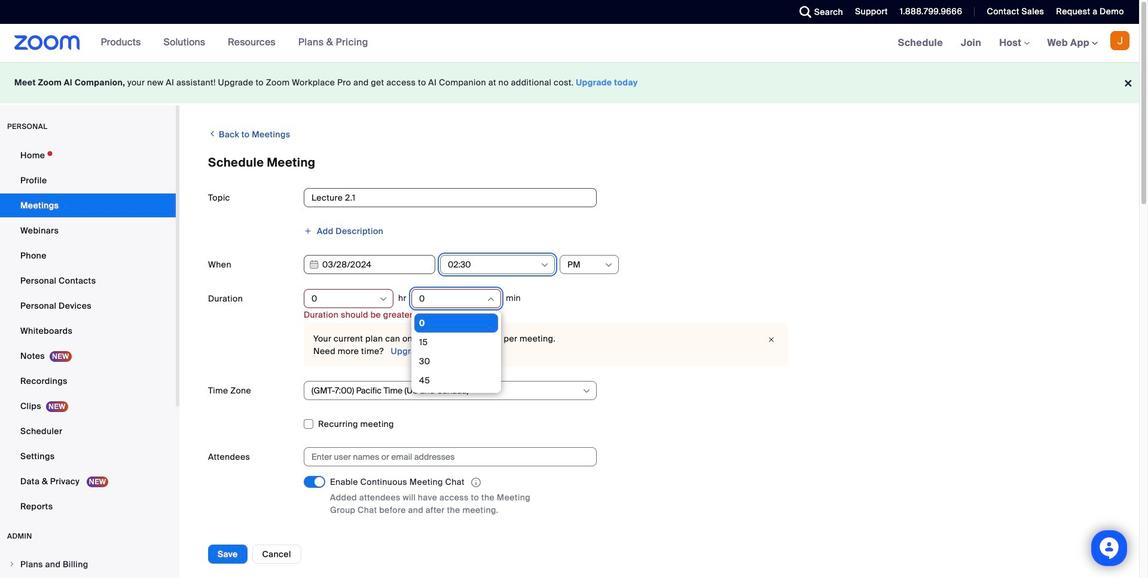 Task type: locate. For each thing, give the bounding box(es) containing it.
0 horizontal spatial show options image
[[540, 261, 550, 270]]

show options image
[[540, 261, 550, 270], [604, 261, 614, 270]]

personal menu menu
[[0, 144, 176, 520]]

option group
[[304, 532, 1111, 552]]

meetings navigation
[[889, 24, 1139, 63]]

menu item
[[0, 554, 176, 577]]

Persistent Chat, enter email address,Enter user names or email addresses text field
[[312, 449, 578, 467]]

footer
[[0, 62, 1139, 103]]

select start time text field
[[448, 256, 540, 274]]

list box
[[414, 314, 498, 391]]

application
[[330, 477, 557, 490]]

0 horizontal spatial show options image
[[379, 295, 388, 304]]

0 vertical spatial show options image
[[379, 295, 388, 304]]

left image
[[208, 128, 217, 140]]

profile picture image
[[1111, 31, 1130, 50]]

close image
[[764, 334, 779, 346]]

banner
[[0, 24, 1139, 63]]

product information navigation
[[92, 24, 377, 62]]

1 horizontal spatial show options image
[[582, 387, 592, 397]]

1 horizontal spatial show options image
[[604, 261, 614, 270]]

hide options image
[[486, 295, 496, 304]]

show options image
[[379, 295, 388, 304], [582, 387, 592, 397]]



Task type: vqa. For each thing, say whether or not it's contained in the screenshot.
choose date text field
yes



Task type: describe. For each thing, give the bounding box(es) containing it.
1 show options image from the left
[[540, 261, 550, 270]]

1 vertical spatial show options image
[[582, 387, 592, 397]]

My Meeting text field
[[304, 188, 597, 208]]

right image
[[8, 562, 16, 569]]

choose date text field
[[304, 255, 435, 275]]

add image
[[304, 227, 312, 236]]

zoom logo image
[[14, 35, 80, 50]]

learn more about enable continuous meeting chat image
[[468, 478, 484, 489]]

2 show options image from the left
[[604, 261, 614, 270]]



